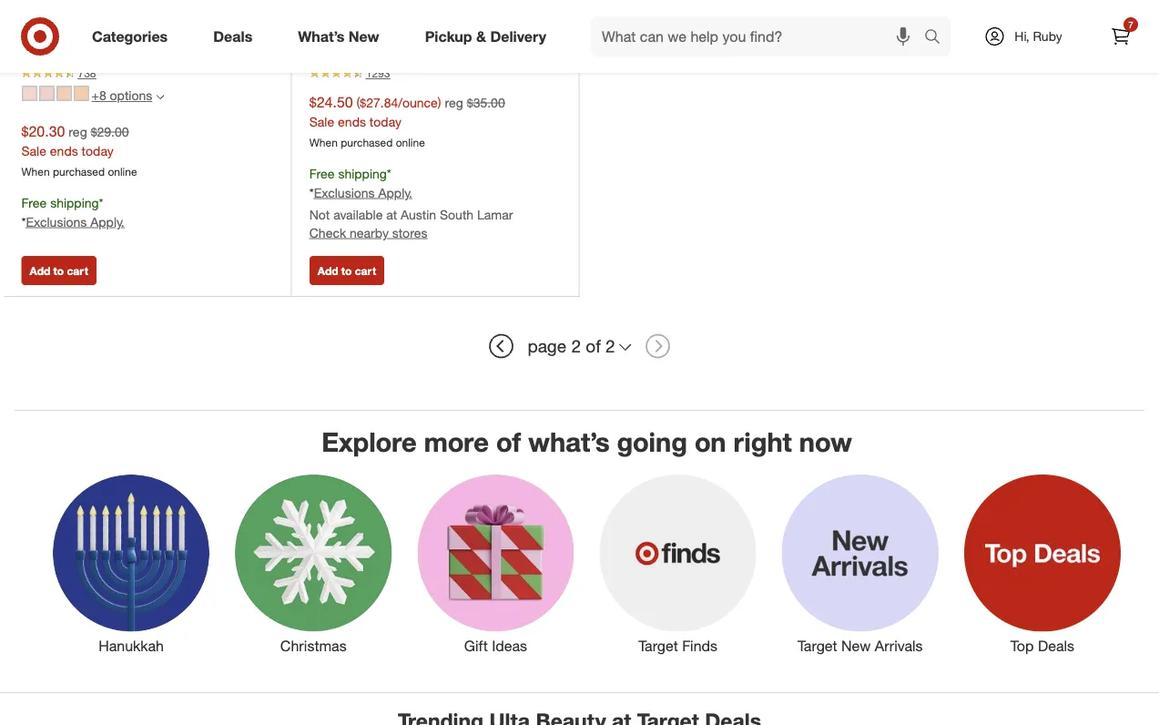Task type: locate. For each thing, give the bounding box(es) containing it.
1 vertical spatial exclusions apply. link
[[26, 214, 125, 230]]

page 2 of 2
[[528, 336, 616, 357]]

target left the arrivals
[[798, 637, 838, 655]]

shipping for $20.30
[[50, 195, 99, 211]]

2 nudestix from the top
[[21, 49, 83, 65]]

0 vertical spatial of
[[586, 336, 601, 357]]

0 horizontal spatial add to cart
[[30, 264, 88, 278]]

of right the page
[[586, 336, 601, 357]]

when down $20.30
[[21, 165, 50, 179]]

south
[[440, 207, 474, 223]]

going
[[617, 426, 688, 458]]

reg
[[445, 95, 464, 111], [69, 124, 87, 140]]

apply. for $24.50
[[379, 185, 413, 201]]

add to cart
[[30, 264, 88, 278], [318, 264, 376, 278]]

online
[[396, 136, 425, 150], [108, 165, 137, 179]]

to down free shipping * * exclusions apply.
[[53, 264, 64, 278]]

1 target from the left
[[639, 637, 679, 655]]

what's
[[529, 426, 610, 458]]

0 vertical spatial sale
[[310, 114, 335, 130]]

add to cart button down free shipping * * exclusions apply.
[[21, 256, 96, 286]]

2 target from the left
[[798, 637, 838, 655]]

1 horizontal spatial online
[[396, 136, 425, 150]]

1 horizontal spatial apply.
[[379, 185, 413, 201]]

0 horizontal spatial shipping
[[50, 195, 99, 211]]

1 vertical spatial ends
[[50, 143, 78, 159]]

add to cart down check
[[318, 264, 376, 278]]

nudefix
[[99, 7, 152, 25]]

to
[[53, 264, 64, 278], [342, 264, 352, 278]]

-
[[21, 28, 27, 46], [74, 28, 80, 46], [366, 28, 372, 46], [465, 28, 471, 46], [350, 49, 356, 67]]

deals right top
[[1039, 637, 1075, 655]]

nude 2 image
[[40, 87, 54, 101]]

page 2 of 2 button
[[520, 327, 640, 367]]

add for $24.50
[[318, 264, 339, 278]]

shipping
[[338, 166, 387, 182], [50, 195, 99, 211]]

purchased up free shipping * * exclusions apply.
[[53, 165, 105, 179]]

cart for $20.30
[[67, 264, 88, 278]]

1 horizontal spatial reg
[[445, 95, 464, 111]]

sale
[[310, 114, 335, 130], [21, 143, 46, 159]]

0 vertical spatial purchased
[[341, 136, 393, 150]]

0 vertical spatial shipping
[[338, 166, 387, 182]]

1293
[[366, 67, 390, 80]]

1 horizontal spatial 2
[[606, 336, 616, 357]]

ends inside $24.50 ( $27.84 /ounce ) reg $35.00 sale ends today when purchased online
[[338, 114, 366, 130]]

1 horizontal spatial of
[[586, 336, 601, 357]]

right
[[734, 426, 793, 458]]

1 vertical spatial when
[[21, 165, 50, 179]]

cart for $24.50
[[355, 264, 376, 278]]

nudestix up 10gm
[[21, 7, 95, 25]]

deals
[[213, 27, 253, 45], [1039, 637, 1075, 655]]

apply. up at
[[379, 185, 413, 201]]

0 vertical spatial nudestix
[[21, 7, 95, 25]]

0 horizontal spatial 2
[[572, 336, 581, 357]]

apply. down $20.30 reg $29.00 sale ends today when purchased online
[[90, 214, 125, 230]]

738
[[78, 67, 96, 80]]

0 horizontal spatial exclusions
[[26, 214, 87, 230]]

face
[[431, 7, 464, 25]]

1 vertical spatial of
[[496, 426, 521, 458]]

- right the .88oz
[[350, 49, 356, 67]]

exclusions inside free shipping * * exclusions apply.
[[26, 214, 87, 230]]

0 horizontal spatial sale
[[21, 143, 46, 159]]

0 horizontal spatial ulta
[[84, 28, 112, 46]]

ulta down the nudefix
[[84, 28, 112, 46]]

1 vertical spatial nudestix
[[21, 49, 83, 65]]

exclusions down $20.30 reg $29.00 sale ends today when purchased online
[[26, 214, 87, 230]]

1 horizontal spatial free
[[310, 166, 335, 182]]

exclusions
[[314, 185, 375, 201], [26, 214, 87, 230]]

today down $27.84
[[370, 114, 402, 130]]

what's
[[298, 27, 345, 45]]

beauty down the nudefix
[[116, 28, 165, 46]]

0 horizontal spatial target
[[639, 637, 679, 655]]

10gm
[[31, 28, 70, 46]]

1 add to cart button from the left
[[21, 256, 96, 286]]

when down $24.50
[[310, 136, 338, 150]]

ulta inside nudestix nudefix concealer - 10gm - ulta beauty
[[84, 28, 112, 46]]

+8 options
[[92, 88, 152, 104]]

1 vertical spatial ulta
[[360, 49, 388, 67]]

target left finds
[[639, 637, 679, 655]]

1 horizontal spatial today
[[370, 114, 402, 130]]

beauty
[[116, 28, 165, 46], [392, 49, 441, 67]]

available
[[334, 207, 383, 223]]

0 horizontal spatial purchased
[[53, 165, 105, 179]]

1 horizontal spatial purchased
[[341, 136, 393, 150]]

0 vertical spatial when
[[310, 136, 338, 150]]

2 cart from the left
[[355, 264, 376, 278]]

0 horizontal spatial apply.
[[90, 214, 125, 230]]

to down check
[[342, 264, 352, 278]]

ends inside $20.30 reg $29.00 sale ends today when purchased online
[[50, 143, 78, 159]]

when
[[310, 136, 338, 150], [21, 165, 50, 179]]

clinique blended face powder - trasparency - 5 .88oz - ulta beauty link
[[310, 6, 518, 67]]

cart down free shipping * * exclusions apply.
[[67, 264, 88, 278]]

1 nudestix from the top
[[21, 7, 95, 25]]

1 vertical spatial today
[[82, 143, 114, 159]]

0 vertical spatial apply.
[[379, 185, 413, 201]]

reg right )
[[445, 95, 464, 111]]

0 horizontal spatial add
[[30, 264, 50, 278]]

new
[[349, 27, 380, 45], [842, 637, 871, 655]]

1 to from the left
[[53, 264, 64, 278]]

2 add from the left
[[318, 264, 339, 278]]

1 horizontal spatial ulta
[[360, 49, 388, 67]]

7 link
[[1102, 16, 1142, 56]]

add to cart button down check
[[310, 256, 385, 286]]

1 horizontal spatial new
[[842, 637, 871, 655]]

1293 link
[[310, 66, 561, 82]]

2 add to cart button from the left
[[310, 256, 385, 286]]

add down free shipping * * exclusions apply.
[[30, 264, 50, 278]]

0 horizontal spatial new
[[349, 27, 380, 45]]

online down /ounce
[[396, 136, 425, 150]]

gift ideas
[[464, 637, 528, 655]]

ruby
[[1034, 28, 1063, 44]]

0 horizontal spatial when
[[21, 165, 50, 179]]

now
[[800, 426, 853, 458]]

exclusions up available
[[314, 185, 375, 201]]

of inside page 2 of 2 dropdown button
[[586, 336, 601, 357]]

nudestix inside nudestix nudefix concealer - 10gm - ulta beauty
[[21, 7, 95, 25]]

0 horizontal spatial reg
[[69, 124, 87, 140]]

1 horizontal spatial target
[[798, 637, 838, 655]]

0 vertical spatial exclusions
[[314, 185, 375, 201]]

free up not
[[310, 166, 335, 182]]

0 vertical spatial ulta
[[84, 28, 112, 46]]

concealer
[[156, 7, 227, 25]]

- left 10gm
[[21, 28, 27, 46]]

&
[[477, 27, 487, 45]]

0 horizontal spatial cart
[[67, 264, 88, 278]]

shipping inside free shipping * * exclusions apply. not available at austin south lamar check nearby stores
[[338, 166, 387, 182]]

today down the $29.00
[[82, 143, 114, 159]]

purchased down (
[[341, 136, 393, 150]]

1 horizontal spatial deals
[[1039, 637, 1075, 655]]

nudestix
[[21, 7, 95, 25], [21, 49, 83, 65]]

1 vertical spatial shipping
[[50, 195, 99, 211]]

target
[[639, 637, 679, 655], [798, 637, 838, 655]]

$20.30 reg $29.00 sale ends today when purchased online
[[21, 123, 137, 179]]

sale inside $20.30 reg $29.00 sale ends today when purchased online
[[21, 143, 46, 159]]

categories
[[92, 27, 168, 45]]

0 vertical spatial new
[[349, 27, 380, 45]]

shipping up available
[[338, 166, 387, 182]]

0 horizontal spatial online
[[108, 165, 137, 179]]

1 horizontal spatial add to cart
[[318, 264, 376, 278]]

0 horizontal spatial deals
[[213, 27, 253, 45]]

apply. inside free shipping * * exclusions apply. not available at austin south lamar check nearby stores
[[379, 185, 413, 201]]

free for $20.30
[[21, 195, 47, 211]]

sale down $24.50
[[310, 114, 335, 130]]

add to cart button for $20.30
[[21, 256, 96, 286]]

1 vertical spatial new
[[842, 637, 871, 655]]

exclusions apply. link up available
[[314, 185, 413, 201]]

reg left the $29.00
[[69, 124, 87, 140]]

1 vertical spatial exclusions
[[26, 214, 87, 230]]

new inside "link"
[[842, 637, 871, 655]]

of
[[586, 336, 601, 357], [496, 426, 521, 458]]

all colors + 8 more colors image
[[156, 93, 164, 101]]

when inside $24.50 ( $27.84 /ounce ) reg $35.00 sale ends today when purchased online
[[310, 136, 338, 150]]

1 add from the left
[[30, 264, 50, 278]]

beauty inside nudestix nudefix concealer - 10gm - ulta beauty
[[116, 28, 165, 46]]

apply. inside free shipping * * exclusions apply.
[[90, 214, 125, 230]]

0 vertical spatial today
[[370, 114, 402, 130]]

1 horizontal spatial add to cart button
[[310, 256, 385, 286]]

powder
[[310, 28, 362, 46]]

0 vertical spatial online
[[396, 136, 425, 150]]

page
[[528, 336, 567, 357]]

options
[[110, 88, 152, 104]]

0 horizontal spatial today
[[82, 143, 114, 159]]

1 vertical spatial online
[[108, 165, 137, 179]]

of for more
[[496, 426, 521, 458]]

of right more
[[496, 426, 521, 458]]

what's new
[[298, 27, 380, 45]]

add down check
[[318, 264, 339, 278]]

new down clinique at the top left
[[349, 27, 380, 45]]

0 vertical spatial exclusions apply. link
[[314, 185, 413, 201]]

1 horizontal spatial shipping
[[338, 166, 387, 182]]

0 vertical spatial beauty
[[116, 28, 165, 46]]

0 horizontal spatial ends
[[50, 143, 78, 159]]

1 vertical spatial beauty
[[392, 49, 441, 67]]

nudestix nudefix concealer - 10gm - ulta beauty link
[[21, 6, 230, 48]]

free down $20.30 reg $29.00 sale ends today when purchased online
[[21, 195, 47, 211]]

add to cart button
[[21, 256, 96, 286], [310, 256, 385, 286]]

0 horizontal spatial of
[[496, 426, 521, 458]]

target inside "link"
[[798, 637, 838, 655]]

0 horizontal spatial free
[[21, 195, 47, 211]]

check
[[310, 225, 346, 241]]

online down the $29.00
[[108, 165, 137, 179]]

ends down (
[[338, 114, 366, 130]]

sale down $20.30
[[21, 143, 46, 159]]

gift
[[464, 637, 488, 655]]

free for $24.50
[[310, 166, 335, 182]]

search
[[917, 29, 960, 47]]

shipping inside free shipping * * exclusions apply.
[[50, 195, 99, 211]]

ends
[[338, 114, 366, 130], [50, 143, 78, 159]]

1 add to cart from the left
[[30, 264, 88, 278]]

0 horizontal spatial beauty
[[116, 28, 165, 46]]

of for 2
[[586, 336, 601, 357]]

on
[[695, 426, 727, 458]]

$35.00
[[467, 95, 505, 111]]

purchased
[[341, 136, 393, 150], [53, 165, 105, 179]]

add for $20.30
[[30, 264, 50, 278]]

cart down check nearby stores button
[[355, 264, 376, 278]]

1 horizontal spatial exclusions apply. link
[[314, 185, 413, 201]]

1 vertical spatial apply.
[[90, 214, 125, 230]]

$27.84
[[360, 95, 398, 111]]

.88oz
[[310, 49, 346, 67]]

deals down concealer
[[213, 27, 253, 45]]

nudestix for nudestix nudefix concealer - 10gm - ulta beauty
[[21, 7, 95, 25]]

what's new link
[[283, 16, 402, 56]]

add to cart for $20.30
[[30, 264, 88, 278]]

1 horizontal spatial sale
[[310, 114, 335, 130]]

hanukkah
[[99, 637, 164, 655]]

exclusions apply. link
[[314, 185, 413, 201], [26, 214, 125, 230]]

1 horizontal spatial cart
[[355, 264, 376, 278]]

purchased inside $20.30 reg $29.00 sale ends today when purchased online
[[53, 165, 105, 179]]

2 add to cart from the left
[[318, 264, 376, 278]]

free
[[310, 166, 335, 182], [21, 195, 47, 211]]

new left the arrivals
[[842, 637, 871, 655]]

1 horizontal spatial to
[[342, 264, 352, 278]]

exclusions inside free shipping * * exclusions apply. not available at austin south lamar check nearby stores
[[314, 185, 375, 201]]

add to cart down free shipping * * exclusions apply.
[[30, 264, 88, 278]]

apply.
[[379, 185, 413, 201], [90, 214, 125, 230]]

1 horizontal spatial exclusions
[[314, 185, 375, 201]]

exclusions apply. link down $20.30 reg $29.00 sale ends today when purchased online
[[26, 214, 125, 230]]

target finds
[[639, 637, 718, 655]]

1 horizontal spatial when
[[310, 136, 338, 150]]

1 vertical spatial purchased
[[53, 165, 105, 179]]

exclusions for $24.50
[[314, 185, 375, 201]]

2 to from the left
[[342, 264, 352, 278]]

0 horizontal spatial to
[[53, 264, 64, 278]]

free inside free shipping * * exclusions apply.
[[21, 195, 47, 211]]

2
[[572, 336, 581, 357], [606, 336, 616, 357]]

ulta
[[84, 28, 112, 46], [360, 49, 388, 67]]

1 vertical spatial sale
[[21, 143, 46, 159]]

1 vertical spatial reg
[[69, 124, 87, 140]]

0 horizontal spatial add to cart button
[[21, 256, 96, 286]]

ends down $20.30
[[50, 143, 78, 159]]

top
[[1011, 637, 1035, 655]]

1 horizontal spatial beauty
[[392, 49, 441, 67]]

1 vertical spatial free
[[21, 195, 47, 211]]

nudestix for nudestix
[[21, 49, 83, 65]]

ulta down what's new
[[360, 49, 388, 67]]

target for target finds
[[639, 637, 679, 655]]

0 vertical spatial reg
[[445, 95, 464, 111]]

nudestix down 10gm
[[21, 49, 83, 65]]

free inside free shipping * * exclusions apply. not available at austin south lamar check nearby stores
[[310, 166, 335, 182]]

christmas link
[[222, 472, 405, 657]]

1 horizontal spatial add
[[318, 264, 339, 278]]

new for what's
[[349, 27, 380, 45]]

top deals link
[[952, 472, 1134, 657]]

0 vertical spatial ends
[[338, 114, 366, 130]]

arrivals
[[875, 637, 924, 655]]

beauty down trasparency
[[392, 49, 441, 67]]

0 vertical spatial free
[[310, 166, 335, 182]]

shipping down $20.30 reg $29.00 sale ends today when purchased online
[[50, 195, 99, 211]]

1 horizontal spatial ends
[[338, 114, 366, 130]]

1 cart from the left
[[67, 264, 88, 278]]



Task type: vqa. For each thing, say whether or not it's contained in the screenshot.
the Wash,
no



Task type: describe. For each thing, give the bounding box(es) containing it.
pickup
[[425, 27, 473, 45]]

nude 4 image
[[74, 87, 89, 101]]

- left 5
[[465, 28, 471, 46]]

$24.50 ( $27.84 /ounce ) reg $35.00 sale ends today when purchased online
[[310, 94, 505, 150]]

target new arrivals
[[798, 637, 924, 655]]

online inside $20.30 reg $29.00 sale ends today when purchased online
[[108, 165, 137, 179]]

hi, ruby
[[1015, 28, 1063, 44]]

not
[[310, 207, 330, 223]]

$29.00
[[91, 124, 129, 140]]

2 2 from the left
[[606, 336, 616, 357]]

hanukkah link
[[40, 472, 222, 657]]

1 2 from the left
[[572, 336, 581, 357]]

5
[[475, 28, 483, 46]]

shipping for $24.50
[[338, 166, 387, 182]]

ulta inside clinique blended face powder - trasparency - 5 .88oz - ulta beauty
[[360, 49, 388, 67]]

top deals
[[1011, 637, 1075, 655]]

free shipping * * exclusions apply. not available at austin south lamar check nearby stores
[[310, 166, 513, 241]]

more
[[424, 426, 489, 458]]

finds
[[683, 637, 718, 655]]

reg inside $24.50 ( $27.84 /ounce ) reg $35.00 sale ends today when purchased online
[[445, 95, 464, 111]]

)
[[438, 95, 442, 111]]

- right 10gm
[[74, 28, 80, 46]]

What can we help you find? suggestions appear below search field
[[591, 16, 929, 56]]

add to cart button for $24.50
[[310, 256, 385, 286]]

clinique
[[310, 7, 366, 25]]

deals link
[[198, 16, 275, 56]]

to for $24.50
[[342, 264, 352, 278]]

nude 1 image
[[22, 87, 37, 101]]

exclusions for $20.30
[[26, 214, 87, 230]]

pickup & delivery link
[[410, 16, 570, 56]]

+8 options button
[[14, 82, 172, 111]]

check nearby stores button
[[310, 224, 428, 242]]

stores
[[393, 225, 428, 241]]

nude 3 image
[[57, 87, 72, 101]]

delivery
[[491, 27, 547, 45]]

$20.30
[[21, 123, 65, 141]]

explore
[[322, 426, 417, 458]]

1 vertical spatial deals
[[1039, 637, 1075, 655]]

christmas
[[280, 637, 347, 655]]

apply. for $20.30
[[90, 214, 125, 230]]

online inside $24.50 ( $27.84 /ounce ) reg $35.00 sale ends today when purchased online
[[396, 136, 425, 150]]

7
[[1129, 19, 1134, 30]]

explore more of what's going on right now
[[322, 426, 853, 458]]

reg inside $20.30 reg $29.00 sale ends today when purchased online
[[69, 124, 87, 140]]

nudestix nudefix concealer - 10gm - ulta beauty
[[21, 7, 227, 46]]

- right powder
[[366, 28, 372, 46]]

blended
[[370, 7, 427, 25]]

categories link
[[77, 16, 191, 56]]

when inside $20.30 reg $29.00 sale ends today when purchased online
[[21, 165, 50, 179]]

hi,
[[1015, 28, 1030, 44]]

new for target
[[842, 637, 871, 655]]

add to cart for $24.50
[[318, 264, 376, 278]]

target finds link
[[587, 472, 770, 657]]

purchased inside $24.50 ( $27.84 /ounce ) reg $35.00 sale ends today when purchased online
[[341, 136, 393, 150]]

beauty inside clinique blended face powder - trasparency - 5 .88oz - ulta beauty
[[392, 49, 441, 67]]

738 link
[[21, 66, 273, 82]]

target for target new arrivals
[[798, 637, 838, 655]]

pickup & delivery
[[425, 27, 547, 45]]

/ounce
[[398, 95, 438, 111]]

+8
[[92, 88, 106, 104]]

austin
[[401, 207, 437, 223]]

gift ideas link
[[405, 472, 587, 657]]

nudestix link
[[21, 48, 83, 66]]

today inside $24.50 ( $27.84 /ounce ) reg $35.00 sale ends today when purchased online
[[370, 114, 402, 130]]

to for $20.30
[[53, 264, 64, 278]]

free shipping * * exclusions apply.
[[21, 195, 125, 230]]

nearby
[[350, 225, 389, 241]]

at
[[387, 207, 397, 223]]

today inside $20.30 reg $29.00 sale ends today when purchased online
[[82, 143, 114, 159]]

0 vertical spatial deals
[[213, 27, 253, 45]]

lamar
[[477, 207, 513, 223]]

clinique blended face powder - trasparency - 5 .88oz - ulta beauty
[[310, 7, 483, 67]]

trasparency
[[376, 28, 461, 46]]

0 horizontal spatial exclusions apply. link
[[26, 214, 125, 230]]

ideas
[[492, 637, 528, 655]]

(
[[357, 95, 360, 111]]

$24.50
[[310, 94, 353, 112]]

sale inside $24.50 ( $27.84 /ounce ) reg $35.00 sale ends today when purchased online
[[310, 114, 335, 130]]

search button
[[917, 16, 960, 60]]

all colors + 8 more colors element
[[156, 91, 164, 102]]

target new arrivals link
[[770, 472, 952, 657]]



